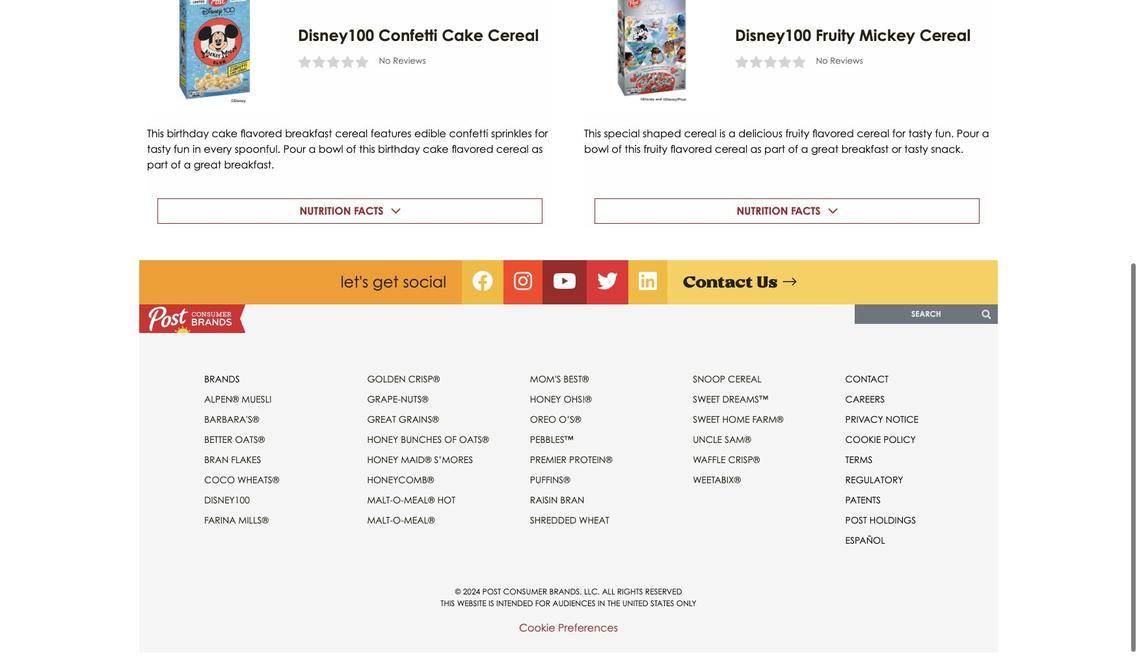 Task type: locate. For each thing, give the bounding box(es) containing it.
2 bowl from the left
[[584, 143, 609, 156]]

1 horizontal spatial this
[[625, 143, 641, 156]]

cookie policy link
[[845, 435, 916, 446]]

1 horizontal spatial bowl
[[584, 143, 609, 156]]

oats® up flakes
[[235, 435, 265, 446]]

1 vertical spatial crisp®
[[728, 455, 760, 466]]

1 as from the left
[[532, 143, 543, 156]]

0 horizontal spatial contact
[[683, 274, 753, 291]]

privacy
[[845, 414, 883, 425]]

bowl inside the this special shaped cereal is a delicious fruity flavored cereal for tasty fun. pour a bowl of this fruity flavored cereal as part of a great breakfast or tasty snack.
[[584, 143, 609, 156]]

0 horizontal spatial cake
[[212, 128, 238, 141]]

mom's best®
[[530, 374, 589, 385]]

0 vertical spatial malt-
[[367, 495, 393, 506]]

0 horizontal spatial honey
[[367, 435, 398, 446]]

tasty inside this birthday cake flavored breakfast cereal features edible confetti sprinkles for tasty fun in every spoonful. pour a bowl of this birthday cake flavored cereal as part of a great breakfast.
[[147, 143, 171, 156]]

no reviews for fruity
[[816, 56, 863, 67]]

uncle
[[693, 435, 722, 446]]

in right "fun"
[[193, 143, 201, 156]]

post holdings link
[[845, 515, 916, 526]]

this inside the this special shaped cereal is a delicious fruity flavored cereal for tasty fun. pour a bowl of this fruity flavored cereal as part of a great breakfast or tasty snack.
[[584, 128, 601, 141]]

barbara's®
[[204, 414, 259, 425]]

contact up the careers link
[[845, 374, 889, 385]]

this special shaped cereal is a delicious fruity flavored cereal for tasty fun. pour a bowl of this fruity flavored cereal as part of a great breakfast or tasty snack.
[[584, 128, 989, 156]]

no reviews
[[379, 56, 426, 67], [816, 56, 863, 67]]

this down special in the right of the page
[[625, 143, 641, 156]]

nutrition facts button for fruity
[[595, 199, 980, 224]]

0 vertical spatial great
[[811, 143, 839, 156]]

1 vertical spatial malt-
[[367, 515, 393, 526]]

fun
[[174, 143, 190, 156]]

intended
[[496, 599, 533, 609]]

sweet dreams™
[[693, 394, 768, 405]]

honey maid® s'mores
[[367, 455, 473, 466]]

coco wheats® link
[[204, 475, 279, 486]]

2 rated 0.0 out of 5 stars image from the left
[[735, 55, 807, 69]]

in inside © 2024 post consumer brands, llc. all rights reserved this website is intended for audiences in the united states only
[[598, 599, 605, 609]]

protein®
[[569, 455, 612, 466]]

shredded wheat
[[530, 515, 609, 526]]

0 horizontal spatial no reviews button
[[298, 55, 553, 69]]

1 this from the left
[[359, 143, 375, 156]]

cake
[[212, 128, 238, 141], [423, 143, 449, 156]]

pour right fun.
[[957, 128, 979, 141]]

puffins®
[[530, 475, 570, 486]]

0 vertical spatial cookie
[[845, 435, 881, 446]]

features
[[371, 128, 411, 141]]

birthday up "fun"
[[167, 128, 209, 141]]

0 vertical spatial fruity
[[786, 128, 809, 141]]

rated 0.0 out of 5 stars image for disney100 fruity mickey cereal
[[735, 55, 807, 69]]

0 horizontal spatial oats®
[[235, 435, 265, 446]]

long arrow right image
[[783, 275, 797, 291]]

1 bowl from the left
[[319, 143, 343, 156]]

2 meal® from the top
[[404, 515, 435, 526]]

0 vertical spatial birthday
[[167, 128, 209, 141]]

cake down edible
[[423, 143, 449, 156]]

honey for honey bunches of oats®
[[367, 435, 398, 446]]

1 vertical spatial pour
[[283, 143, 306, 156]]

0 horizontal spatial fruity
[[644, 143, 668, 156]]

sweet up uncle
[[693, 414, 720, 425]]

1 vertical spatial in
[[598, 599, 605, 609]]

reviews down confetti
[[393, 56, 426, 67]]

every
[[204, 143, 232, 156]]

meal® down malt-o-meal® hot link
[[404, 515, 435, 526]]

for inside this birthday cake flavored breakfast cereal features edible confetti sprinkles for tasty fun in every spoonful. pour a bowl of this birthday cake flavored cereal as part of a great breakfast.
[[535, 128, 548, 141]]

snoop cereal link
[[693, 374, 762, 385]]

1 horizontal spatial honey
[[530, 394, 561, 405]]

0 horizontal spatial rated 0.0 out of 5 stars image
[[298, 55, 370, 69]]

consumer
[[503, 587, 547, 597]]

1 vertical spatial bran
[[560, 495, 584, 506]]

post down patents
[[845, 515, 867, 526]]

0 horizontal spatial crisp®
[[408, 374, 440, 385]]

no reviews button down disney100 confetti cake cereal
[[298, 55, 553, 69]]

reviews for fruity
[[830, 56, 863, 67]]

cake
[[442, 26, 483, 45]]

©
[[455, 587, 461, 597]]

cake up the every
[[212, 128, 238, 141]]

premier
[[530, 455, 567, 466]]

0 vertical spatial o-
[[393, 495, 404, 506]]

0 horizontal spatial bowl
[[319, 143, 343, 156]]

grains®
[[399, 414, 439, 425]]

1 horizontal spatial pour
[[957, 128, 979, 141]]

malt- down malt-o-meal® hot
[[367, 515, 393, 526]]

0 horizontal spatial facts
[[354, 205, 384, 218]]

2 this from the left
[[625, 143, 641, 156]]

1 sweet from the top
[[693, 394, 720, 405]]

1 vertical spatial part
[[147, 159, 168, 172]]

1 vertical spatial contact
[[845, 374, 889, 385]]

brands
[[204, 374, 240, 385]]

honey down mom's
[[530, 394, 561, 405]]

1 horizontal spatial nutrition facts
[[737, 205, 821, 218]]

1 vertical spatial honey
[[367, 435, 398, 446]]

better oats® link
[[204, 435, 265, 446]]

meal® for malt-o-meal®
[[404, 515, 435, 526]]

cereal
[[335, 128, 368, 141], [684, 128, 717, 141], [857, 128, 889, 141], [496, 143, 529, 156], [715, 143, 748, 156]]

2 as from the left
[[750, 143, 762, 156]]

2 oats® from the left
[[459, 435, 489, 446]]

1 horizontal spatial birthday
[[378, 143, 420, 156]]

sweet down the "snoop"
[[693, 394, 720, 405]]

1 horizontal spatial reviews
[[830, 56, 863, 67]]

1 vertical spatial great
[[194, 159, 221, 172]]

0 horizontal spatial in
[[193, 143, 201, 156]]

o- down malt-o-meal® hot
[[393, 515, 404, 526]]

no for fruity
[[816, 56, 828, 67]]

pour
[[957, 128, 979, 141], [283, 143, 306, 156]]

special
[[604, 128, 640, 141]]

nutrition facts for confetti
[[300, 205, 384, 218]]

1 meal® from the top
[[404, 495, 435, 506]]

crisp® for golden crisp®
[[408, 374, 440, 385]]

post right 2024
[[482, 587, 501, 597]]

0 horizontal spatial great
[[194, 159, 221, 172]]

0 vertical spatial bran
[[204, 455, 229, 466]]

this inside this birthday cake flavored breakfast cereal features edible confetti sprinkles for tasty fun in every spoonful. pour a bowl of this birthday cake flavored cereal as part of a great breakfast.
[[147, 128, 164, 141]]

2 horizontal spatial cereal
[[920, 26, 971, 45]]

0 horizontal spatial this
[[359, 143, 375, 156]]

0 horizontal spatial as
[[532, 143, 543, 156]]

disney100 fruity mickey cereal box image
[[584, 0, 720, 116]]

1 horizontal spatial part
[[764, 143, 785, 156]]

0 vertical spatial meal®
[[404, 495, 435, 506]]

1 horizontal spatial post
[[845, 515, 867, 526]]

oats® up s'mores
[[459, 435, 489, 446]]

coco wheats®
[[204, 475, 279, 486]]

1 horizontal spatial no reviews
[[816, 56, 863, 67]]

post
[[845, 515, 867, 526], [482, 587, 501, 597]]

1 vertical spatial sweet
[[693, 414, 720, 425]]

fruity
[[786, 128, 809, 141], [644, 143, 668, 156]]

0 horizontal spatial disney100
[[204, 495, 250, 506]]

2 o- from the top
[[393, 515, 404, 526]]

0 horizontal spatial no
[[379, 56, 391, 67]]

1 horizontal spatial rated 0.0 out of 5 stars image
[[735, 55, 807, 69]]

0 horizontal spatial post
[[482, 587, 501, 597]]

rated 0.0 out of 5 stars image
[[298, 55, 370, 69], [735, 55, 807, 69]]

disney100 link
[[204, 495, 250, 506]]

no reviews button down disney100 fruity mickey cereal at top right
[[735, 55, 990, 69]]

1 vertical spatial fruity
[[644, 143, 668, 156]]

2 reviews from the left
[[830, 56, 863, 67]]

cereal right mickey
[[920, 26, 971, 45]]

reserved
[[645, 587, 682, 597]]

post inside © 2024 post consumer brands, llc. all rights reserved this website is intended for audiences in the united states only
[[482, 587, 501, 597]]

2 sweet from the top
[[693, 414, 720, 425]]

reviews for confetti
[[393, 56, 426, 67]]

1 vertical spatial cookie
[[519, 622, 555, 635]]

1 o- from the top
[[393, 495, 404, 506]]

regulatory
[[845, 475, 903, 486]]

1 horizontal spatial is
[[720, 128, 726, 141]]

terms link
[[845, 455, 873, 466]]

honeycomb® link
[[367, 475, 434, 486]]

no reviews down fruity
[[816, 56, 863, 67]]

tasty right the or
[[905, 143, 928, 156]]

cookie for cookie preferences
[[519, 622, 555, 635]]

nutrition facts button for confetti
[[157, 199, 543, 224]]

0 horizontal spatial nutrition
[[300, 205, 351, 218]]

0 horizontal spatial this
[[147, 128, 164, 141]]

golden crisp®
[[367, 374, 440, 385]]

1 horizontal spatial as
[[750, 143, 762, 156]]

1 nutrition facts button from the left
[[157, 199, 543, 224]]

bran up the shredded wheat link
[[560, 495, 584, 506]]

0 vertical spatial crisp®
[[408, 374, 440, 385]]

0 vertical spatial post
[[845, 515, 867, 526]]

o's®
[[559, 414, 581, 425]]

is left delicious
[[720, 128, 726, 141]]

disney100 fruity mickey cereal
[[735, 26, 971, 45]]

2 nutrition facts button from the left
[[595, 199, 980, 224]]

1 horizontal spatial cake
[[423, 143, 449, 156]]

cereal right cake
[[488, 26, 539, 45]]

1 horizontal spatial cookie
[[845, 435, 881, 446]]

0 vertical spatial pour
[[957, 128, 979, 141]]

0 vertical spatial sweet
[[693, 394, 720, 405]]

meal® left hot
[[404, 495, 435, 506]]

0 vertical spatial honey
[[530, 394, 561, 405]]

in left the
[[598, 599, 605, 609]]

1 horizontal spatial this
[[441, 599, 455, 609]]

2 horizontal spatial disney100
[[735, 26, 811, 45]]

1 vertical spatial meal®
[[404, 515, 435, 526]]

is inside the this special shaped cereal is a delicious fruity flavored cereal for tasty fun. pour a bowl of this fruity flavored cereal as part of a great breakfast or tasty snack.
[[720, 128, 726, 141]]

1 no from the left
[[379, 56, 391, 67]]

1 vertical spatial cake
[[423, 143, 449, 156]]

cookie down privacy
[[845, 435, 881, 446]]

audiences
[[553, 599, 596, 609]]

0 horizontal spatial nutrition facts
[[300, 205, 384, 218]]

cereal up 'dreams™'
[[728, 374, 762, 385]]

1 horizontal spatial no reviews button
[[735, 55, 990, 69]]

1 vertical spatial post
[[482, 587, 501, 597]]

birthday
[[167, 128, 209, 141], [378, 143, 420, 156]]

part
[[764, 143, 785, 156], [147, 159, 168, 172]]

as down delicious
[[750, 143, 762, 156]]

o- for malt-o-meal®
[[393, 515, 404, 526]]

0 horizontal spatial cereal
[[488, 26, 539, 45]]

0 vertical spatial contact
[[683, 274, 753, 291]]

for up the or
[[892, 128, 906, 141]]

for down consumer at the left
[[535, 599, 551, 609]]

1 malt- from the top
[[367, 495, 393, 506]]

bran
[[204, 455, 229, 466], [560, 495, 584, 506]]

1 horizontal spatial facts
[[791, 205, 821, 218]]

Search text field
[[855, 305, 998, 325]]

1 horizontal spatial cereal
[[728, 374, 762, 385]]

for inside the this special shaped cereal is a delicious fruity flavored cereal for tasty fun. pour a bowl of this fruity flavored cereal as part of a great breakfast or tasty snack.
[[892, 128, 906, 141]]

1 reviews from the left
[[393, 56, 426, 67]]

2 no reviews from the left
[[816, 56, 863, 67]]

0 horizontal spatial reviews
[[393, 56, 426, 67]]

no reviews down confetti
[[379, 56, 426, 67]]

post consumer brands image
[[139, 305, 245, 334]]

1 horizontal spatial contact
[[845, 374, 889, 385]]

disney100 for disney100 confetti cake cereal
[[298, 26, 374, 45]]

1 nutrition from the left
[[300, 205, 351, 218]]

1 horizontal spatial crisp®
[[728, 455, 760, 466]]

policy
[[884, 435, 916, 446]]

tasty
[[908, 128, 932, 141], [147, 143, 171, 156], [905, 143, 928, 156]]

pebbles™ link
[[530, 435, 574, 446]]

0 horizontal spatial breakfast
[[285, 128, 332, 141]]

1 horizontal spatial nutrition facts button
[[595, 199, 980, 224]]

wheat
[[579, 515, 609, 526]]

1 rated 0.0 out of 5 stars image from the left
[[298, 55, 370, 69]]

1 horizontal spatial great
[[811, 143, 839, 156]]

1 horizontal spatial in
[[598, 599, 605, 609]]

cereal
[[488, 26, 539, 45], [920, 26, 971, 45], [728, 374, 762, 385]]

1 horizontal spatial breakfast
[[842, 143, 889, 156]]

0 vertical spatial part
[[764, 143, 785, 156]]

fruity right delicious
[[786, 128, 809, 141]]

shaped
[[643, 128, 681, 141]]

disney100 confetti cake cereal
[[298, 26, 539, 45]]

pour right 'spoonful.'
[[283, 143, 306, 156]]

breakfast inside the this special shaped cereal is a delicious fruity flavored cereal for tasty fun. pour a bowl of this fruity flavored cereal as part of a great breakfast or tasty snack.
[[842, 143, 889, 156]]

great inside this birthday cake flavored breakfast cereal features edible confetti sprinkles for tasty fun in every spoonful. pour a bowl of this birthday cake flavored cereal as part of a great breakfast.
[[194, 159, 221, 172]]

for right sprinkles
[[535, 128, 548, 141]]

1 vertical spatial o-
[[393, 515, 404, 526]]

1 no reviews from the left
[[379, 56, 426, 67]]

in inside this birthday cake flavored breakfast cereal features edible confetti sprinkles for tasty fun in every spoonful. pour a bowl of this birthday cake flavored cereal as part of a great breakfast.
[[193, 143, 201, 156]]

snoop
[[693, 374, 725, 385]]

o- down honeycomb®
[[393, 495, 404, 506]]

0 horizontal spatial bran
[[204, 455, 229, 466]]

as down sprinkles
[[532, 143, 543, 156]]

1 horizontal spatial oats®
[[459, 435, 489, 446]]

2 horizontal spatial this
[[584, 128, 601, 141]]

tasty left fun.
[[908, 128, 932, 141]]

no reviews for confetti
[[379, 56, 426, 67]]

pour inside this birthday cake flavored breakfast cereal features edible confetti sprinkles for tasty fun in every spoonful. pour a bowl of this birthday cake flavored cereal as part of a great breakfast.
[[283, 143, 306, 156]]

0 vertical spatial in
[[193, 143, 201, 156]]

golden crisp® link
[[367, 374, 440, 385]]

nutrition facts button
[[157, 199, 543, 224], [595, 199, 980, 224]]

2 no from the left
[[816, 56, 828, 67]]

bran down better
[[204, 455, 229, 466]]

nutrition facts
[[300, 205, 384, 218], [737, 205, 821, 218]]

no down fruity
[[816, 56, 828, 67]]

0 horizontal spatial nutrition facts button
[[157, 199, 543, 224]]

malt-o-meal® hot
[[367, 495, 455, 506]]

let's get social
[[341, 273, 446, 292]]

spoonful.
[[235, 143, 280, 156]]

1 no reviews button from the left
[[298, 55, 553, 69]]

crisp® down sam® at the right bottom
[[728, 455, 760, 466]]

birthday down features
[[378, 143, 420, 156]]

2 no reviews button from the left
[[735, 55, 990, 69]]

no down confetti
[[379, 56, 391, 67]]

alpen® muesli
[[204, 394, 272, 405]]

2 malt- from the top
[[367, 515, 393, 526]]

barbara's® link
[[204, 414, 259, 425]]

nutrition for disney100 fruity mickey cereal
[[737, 205, 788, 218]]

great inside the this special shaped cereal is a delicious fruity flavored cereal for tasty fun. pour a bowl of this fruity flavored cereal as part of a great breakfast or tasty snack.
[[811, 143, 839, 156]]

fruity down shaped
[[644, 143, 668, 156]]

delicious
[[739, 128, 783, 141]]

malt- down honeycomb® link
[[367, 495, 393, 506]]

reviews down disney100 fruity mickey cereal at top right
[[830, 56, 863, 67]]

2 facts from the left
[[791, 205, 821, 218]]

tasty left "fun"
[[147, 143, 171, 156]]

2 nutrition facts from the left
[[737, 205, 821, 218]]

0 horizontal spatial birthday
[[167, 128, 209, 141]]

nutrition facts for fruity
[[737, 205, 821, 218]]

as inside this birthday cake flavored breakfast cereal features edible confetti sprinkles for tasty fun in every spoonful. pour a bowl of this birthday cake flavored cereal as part of a great breakfast.
[[532, 143, 543, 156]]

0 horizontal spatial cookie
[[519, 622, 555, 635]]

crisp® up nuts®
[[408, 374, 440, 385]]

1 horizontal spatial nutrition
[[737, 205, 788, 218]]

0 horizontal spatial pour
[[283, 143, 306, 156]]

contact left us
[[683, 274, 753, 291]]

1 horizontal spatial disney100
[[298, 26, 374, 45]]

raisin bran link
[[530, 495, 584, 506]]

is right website at the bottom of the page
[[489, 599, 494, 609]]

1 facts from the left
[[354, 205, 384, 218]]

farina
[[204, 515, 236, 526]]

s'mores
[[434, 455, 473, 466]]

for for cake
[[535, 128, 548, 141]]

rights
[[617, 587, 643, 597]]

1 vertical spatial is
[[489, 599, 494, 609]]

patents
[[845, 495, 881, 506]]

is
[[720, 128, 726, 141], [489, 599, 494, 609]]

careers
[[845, 394, 885, 405]]

0 horizontal spatial part
[[147, 159, 168, 172]]

cookie down intended
[[519, 622, 555, 635]]

facts for confetti
[[354, 205, 384, 218]]

honey up the 'honey'
[[367, 435, 398, 446]]

0 vertical spatial is
[[720, 128, 726, 141]]

2 nutrition from the left
[[737, 205, 788, 218]]

terms
[[845, 455, 873, 466]]

bowl inside this birthday cake flavored breakfast cereal features edible confetti sprinkles for tasty fun in every spoonful. pour a bowl of this birthday cake flavored cereal as part of a great breakfast.
[[319, 143, 343, 156]]

0 horizontal spatial no reviews
[[379, 56, 426, 67]]

tasty for disney100 fruity mickey cereal
[[908, 128, 932, 141]]

breakfast
[[285, 128, 332, 141], [842, 143, 889, 156]]

honey for honey ohs!®
[[530, 394, 561, 405]]

pour inside the this special shaped cereal is a delicious fruity flavored cereal for tasty fun. pour a bowl of this fruity flavored cereal as part of a great breakfast or tasty snack.
[[957, 128, 979, 141]]

this down features
[[359, 143, 375, 156]]

1 nutrition facts from the left
[[300, 205, 384, 218]]

0 vertical spatial breakfast
[[285, 128, 332, 141]]

bowl
[[319, 143, 343, 156], [584, 143, 609, 156]]



Task type: describe. For each thing, give the bounding box(es) containing it.
waffle crisp® link
[[693, 455, 760, 466]]

contact for contact 'link'
[[845, 374, 889, 385]]

1 oats® from the left
[[235, 435, 265, 446]]

golden
[[367, 374, 406, 385]]

1 horizontal spatial bran
[[560, 495, 584, 506]]

privacy notice
[[845, 414, 919, 425]]

bran flakes link
[[204, 455, 261, 466]]

pebbles™
[[530, 435, 574, 446]]

honey bunches of oats® link
[[367, 435, 489, 446]]

muesli
[[242, 394, 272, 405]]

o- for malt-o-meal® hot
[[393, 495, 404, 506]]

disney100 for disney100 fruity mickey cereal
[[735, 26, 811, 45]]

fruity
[[816, 26, 855, 45]]

sweet for sweet dreams™
[[693, 394, 720, 405]]

contact us
[[683, 274, 778, 291]]

crisp® for waffle crisp®
[[728, 455, 760, 466]]

only
[[676, 599, 697, 609]]

confetti
[[449, 128, 488, 141]]

the
[[607, 599, 620, 609]]

holdings
[[870, 515, 916, 526]]

breakfast.
[[224, 159, 274, 172]]

honey
[[367, 455, 398, 466]]

disney100 for disney100
[[204, 495, 250, 506]]

shredded wheat link
[[530, 515, 609, 526]]

disney100 confetti cake cereal box image
[[147, 0, 282, 116]]

fun.
[[935, 128, 954, 141]]

oreo
[[530, 414, 556, 425]]

waffle crisp®
[[693, 455, 760, 466]]

weetabix®
[[693, 475, 741, 486]]

instagram image
[[514, 275, 532, 291]]

raisin bran
[[530, 495, 584, 506]]

alpen®
[[204, 394, 239, 405]]

careers link
[[845, 394, 885, 405]]

sweet home farm® link
[[693, 414, 784, 425]]

brands,
[[549, 587, 582, 597]]

malt-o-meal®
[[367, 515, 435, 526]]

let's
[[341, 273, 368, 292]]

grape-nuts® link
[[367, 394, 429, 405]]

1 horizontal spatial fruity
[[786, 128, 809, 141]]

as inside the this special shaped cereal is a delicious fruity flavored cereal for tasty fun. pour a bowl of this fruity flavored cereal as part of a great breakfast or tasty snack.
[[750, 143, 762, 156]]

nutrition for disney100 confetti cake cereal
[[300, 205, 351, 218]]

notice
[[886, 414, 919, 425]]

this inside © 2024 post consumer brands, llc. all rights reserved this website is intended for audiences in the united states only
[[441, 599, 455, 609]]

great grains® link
[[367, 414, 439, 425]]

this for disney100 confetti cake cereal
[[147, 128, 164, 141]]

rated 0.0 out of 5 stars image for disney100 confetti cake cereal
[[298, 55, 370, 69]]

all
[[602, 587, 615, 597]]

bunches
[[401, 435, 442, 446]]

preferences
[[558, 622, 618, 635]]

premier protein® link
[[530, 455, 612, 466]]

patents link
[[845, 495, 881, 506]]

malt- for malt-o-meal®
[[367, 515, 393, 526]]

bran flakes
[[204, 455, 261, 466]]

cereal for disney100 confetti cake cereal
[[488, 26, 539, 45]]

raisin
[[530, 495, 558, 506]]

honey ohs!®
[[530, 394, 592, 405]]

uncle sam® link
[[693, 435, 751, 446]]

great grains®
[[367, 414, 439, 425]]

honey maid® s'mores link
[[367, 455, 473, 466]]

states
[[651, 599, 674, 609]]

1 vertical spatial birthday
[[378, 143, 420, 156]]

snack.
[[931, 143, 964, 156]]

oreo o's® link
[[530, 414, 581, 425]]

nuts®
[[401, 394, 429, 405]]

mom's
[[530, 374, 561, 385]]

mom's best® link
[[530, 374, 589, 385]]

this for disney100 fruity mickey cereal
[[584, 128, 601, 141]]

tasty for disney100 confetti cake cereal
[[147, 143, 171, 156]]

oreo o's®
[[530, 414, 581, 425]]

privacy notice link
[[845, 414, 919, 425]]

malt- for malt-o-meal® hot
[[367, 495, 393, 506]]

sweet for sweet home farm®
[[693, 414, 720, 425]]

farina mills® link
[[204, 515, 269, 526]]

is inside © 2024 post consumer brands, llc. all rights reserved this website is intended for audiences in the united states only
[[489, 599, 494, 609]]

waffle
[[693, 455, 726, 466]]

malt-o-meal® link
[[367, 515, 435, 526]]

no for confetti
[[379, 56, 391, 67]]

llc.
[[584, 587, 600, 597]]

cereal for disney100 fruity mickey cereal
[[920, 26, 971, 45]]

facts for fruity
[[791, 205, 821, 218]]

website
[[457, 599, 486, 609]]

malt-o-meal® hot link
[[367, 495, 455, 506]]

español
[[845, 535, 885, 546]]

us
[[757, 274, 778, 291]]

social
[[403, 273, 446, 292]]

no reviews button for confetti
[[298, 55, 553, 69]]

linkedin image
[[639, 275, 657, 291]]

contact us link
[[683, 274, 797, 291]]

coco
[[204, 475, 235, 486]]

sweet home farm®
[[693, 414, 784, 425]]

sweet dreams™ link
[[693, 394, 768, 405]]

or
[[892, 143, 902, 156]]

2024
[[463, 587, 480, 597]]

contact link
[[845, 374, 889, 385]]

contact for contact us
[[683, 274, 753, 291]]

home
[[722, 414, 750, 425]]

edible
[[414, 128, 446, 141]]

confetti
[[379, 26, 438, 45]]

cookie for cookie policy
[[845, 435, 881, 446]]

part inside this birthday cake flavored breakfast cereal features edible confetti sprinkles for tasty fun in every spoonful. pour a bowl of this birthday cake flavored cereal as part of a great breakfast.
[[147, 159, 168, 172]]

0 vertical spatial cake
[[212, 128, 238, 141]]

honeycomb®
[[367, 475, 434, 486]]

dreams™
[[722, 394, 768, 405]]

breakfast inside this birthday cake flavored breakfast cereal features edible confetti sprinkles for tasty fun in every spoonful. pour a bowl of this birthday cake flavored cereal as part of a great breakfast.
[[285, 128, 332, 141]]

this inside the this special shaped cereal is a delicious fruity flavored cereal for tasty fun. pour a bowl of this fruity flavored cereal as part of a great breakfast or tasty snack.
[[625, 143, 641, 156]]

regulatory link
[[845, 475, 903, 486]]

no reviews button for fruity
[[735, 55, 990, 69]]

cookie preferences link
[[519, 622, 618, 635]]

meal® for malt-o-meal® hot
[[404, 495, 435, 506]]

this inside this birthday cake flavored breakfast cereal features edible confetti sprinkles for tasty fun in every spoonful. pour a bowl of this birthday cake flavored cereal as part of a great breakfast.
[[359, 143, 375, 156]]

mills®
[[238, 515, 269, 526]]

part inside the this special shaped cereal is a delicious fruity flavored cereal for tasty fun. pour a bowl of this fruity flavored cereal as part of a great breakfast or tasty snack.
[[764, 143, 785, 156]]

wheats®
[[237, 475, 279, 486]]

for for mickey
[[892, 128, 906, 141]]

sam®
[[725, 435, 751, 446]]

for inside © 2024 post consumer brands, llc. all rights reserved this website is intended for audiences in the united states only
[[535, 599, 551, 609]]



Task type: vqa. For each thing, say whether or not it's contained in the screenshot.
1971 to the left
no



